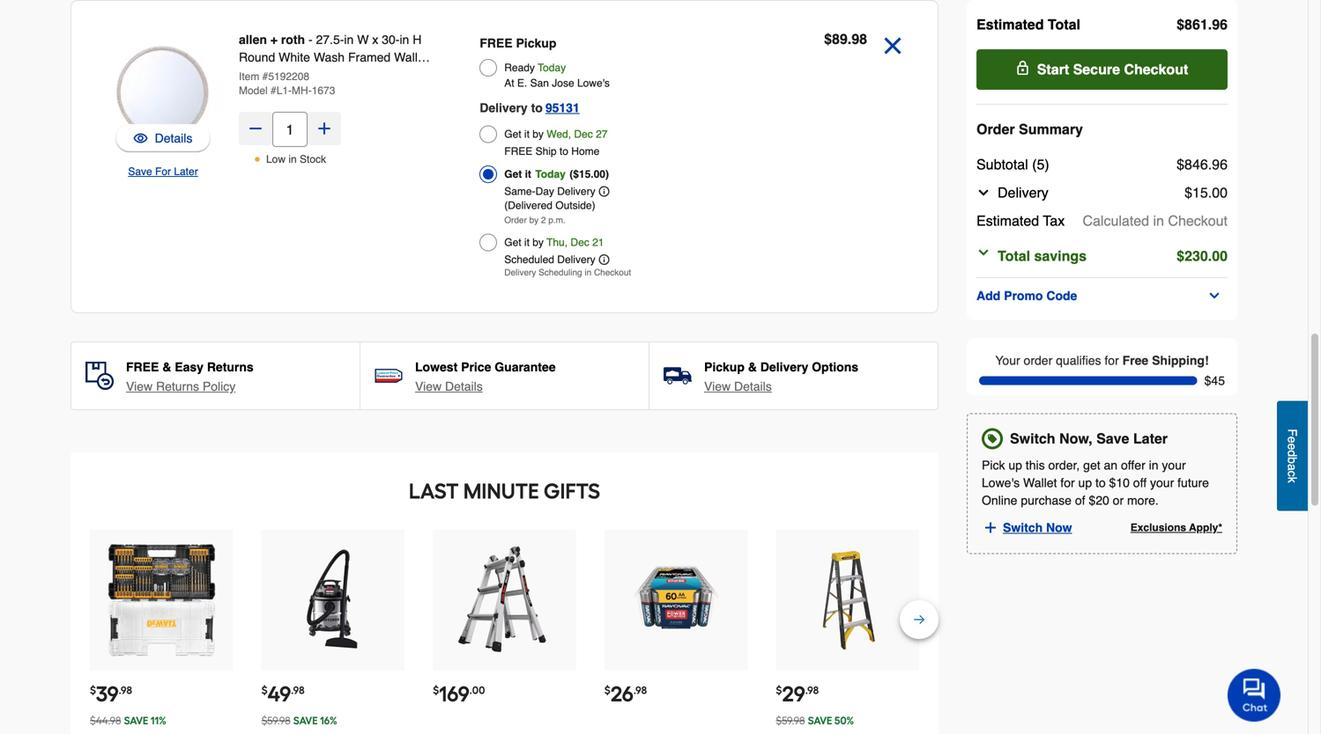 Task type: describe. For each thing, give the bounding box(es) containing it.
1 vertical spatial today
[[535, 168, 566, 181]]

start secure checkout button
[[976, 49, 1228, 90]]

x
[[372, 33, 378, 47]]

$ for 39
[[90, 685, 96, 698]]

$ 861 . 96
[[1177, 16, 1228, 33]]

& for free
[[162, 360, 171, 375]]

$ for 846
[[1177, 156, 1185, 173]]

wall
[[394, 50, 418, 64]]

same-
[[504, 186, 535, 198]]

2 vertical spatial checkout
[[594, 268, 631, 278]]

pickup inside pickup & delivery options view details
[[704, 360, 745, 375]]

low
[[266, 153, 286, 166]]

1 vertical spatial to
[[560, 145, 568, 158]]

$ 169 .00
[[433, 682, 485, 708]]

dewalt impact driver bit (100-piece) image
[[104, 544, 219, 658]]

model
[[239, 85, 268, 97]]

delivery down at
[[480, 101, 528, 115]]

49
[[268, 682, 291, 708]]

option group containing free pickup
[[480, 31, 724, 283]]

wed,
[[547, 128, 571, 141]]

save for 29
[[808, 715, 832, 728]]

h
[[413, 33, 422, 47]]

delivery up the estimated tax
[[998, 185, 1049, 201]]

39
[[96, 682, 119, 708]]

. for 846
[[1208, 156, 1212, 173]]

switch now button
[[982, 517, 1088, 540]]

calculated
[[1083, 213, 1149, 229]]

add
[[976, 289, 1000, 303]]

230
[[1185, 248, 1208, 264]]

plus image
[[316, 120, 333, 137]]

offer
[[1121, 459, 1145, 473]]

$10
[[1109, 476, 1130, 491]]

$ for 26
[[604, 685, 611, 698]]

30-
[[382, 33, 400, 47]]

online
[[982, 494, 1017, 508]]

in left h
[[400, 33, 409, 47]]

2
[[541, 215, 546, 226]]

get it by thu, dec 21
[[504, 237, 604, 249]]

0 horizontal spatial details
[[155, 131, 192, 145]]

order for order summary
[[976, 121, 1015, 137]]

later inside button
[[174, 166, 198, 178]]

95131 button
[[545, 97, 580, 119]]

order,
[[1048, 459, 1080, 473]]

allen
[[239, 33, 267, 47]]

jose
[[552, 77, 574, 89]]

details inside lowest price guarantee view details
[[445, 380, 483, 394]]

d
[[1285, 450, 1299, 457]]

order summary
[[976, 121, 1083, 137]]

pick up this order, get an offer in your lowe's wallet for up to $10 off your future online purchase of $20 or more.
[[982, 459, 1209, 508]]

outside)
[[555, 200, 595, 212]]

it for get it by wed, dec 27
[[524, 128, 530, 141]]

dec for 27
[[574, 128, 593, 141]]

save for later button
[[128, 163, 198, 181]]

free for free pickup
[[480, 36, 513, 50]]

code
[[1046, 289, 1077, 303]]

in right the low
[[288, 153, 297, 166]]

stock
[[300, 153, 326, 166]]

exclusions apply*
[[1130, 522, 1222, 535]]

total savings
[[998, 248, 1087, 264]]

2 e from the top
[[1285, 444, 1299, 451]]

27
[[596, 128, 608, 141]]

secure image
[[1016, 61, 1030, 75]]

Low in Stock number field
[[272, 112, 308, 147]]

pickup & delivery options view details
[[704, 360, 858, 394]]

$59.98 for 29
[[776, 715, 805, 728]]

order for order by 2 p.m.
[[504, 215, 527, 226]]

1673
[[312, 85, 335, 97]]

minus image
[[247, 120, 264, 137]]

$59.98 save 50%
[[776, 715, 854, 728]]

delivery down scheduled
[[504, 268, 536, 278]]

mirror
[[239, 68, 271, 82]]

get for get it by thu, dec 21
[[504, 237, 521, 249]]

. for 861
[[1208, 16, 1212, 33]]

0 horizontal spatial up
[[1008, 459, 1022, 473]]

san
[[530, 77, 549, 89]]

lowe's inside option group
[[577, 77, 610, 89]]

$ 49 .98
[[261, 682, 304, 708]]

checkout for calculated in checkout
[[1168, 213, 1228, 229]]

.98 for 49
[[291, 685, 304, 698]]

switch now, save later
[[1010, 431, 1168, 447]]

$ for 230
[[1177, 248, 1185, 264]]

29
[[782, 682, 805, 708]]

in left "w"
[[344, 33, 354, 47]]

add promo code
[[976, 289, 1077, 303]]

0 vertical spatial today
[[538, 62, 566, 74]]

11%
[[151, 715, 166, 728]]

delivery inside pickup & delivery options view details
[[760, 360, 808, 375]]

in inside option group
[[585, 268, 592, 278]]

in inside pick up this order, get an offer in your lowe's wallet for up to $10 off your future online purchase of $20 or more.
[[1149, 459, 1158, 473]]

0 vertical spatial for
[[1105, 354, 1119, 368]]

savings
[[1034, 248, 1087, 264]]

50%
[[834, 715, 854, 728]]

now,
[[1059, 431, 1092, 447]]

chat invite button image
[[1228, 669, 1281, 723]]

.00 for 169
[[469, 685, 485, 698]]

summary
[[1019, 121, 1083, 137]]

subtotal
[[976, 156, 1028, 173]]

(delivered outside)
[[504, 200, 595, 212]]

1 vertical spatial by
[[529, 215, 539, 226]]

by for wed, dec 27
[[533, 128, 544, 141]]

save for 49
[[293, 715, 318, 728]]

scheduled delivery
[[504, 254, 595, 266]]

+
[[270, 33, 278, 47]]

15
[[1192, 185, 1208, 201]]

estimated tax
[[976, 213, 1065, 229]]

to inside pick up this order, get an offer in your lowe's wallet for up to $10 off your future online purchase of $20 or more.
[[1095, 476, 1106, 491]]

f
[[1285, 429, 1299, 437]]

start
[[1037, 61, 1069, 78]]

p.m.
[[548, 215, 566, 226]]

#l1-
[[271, 85, 292, 97]]

$ 846 . 96
[[1177, 156, 1228, 173]]

details inside pickup & delivery options view details
[[734, 380, 772, 394]]

16%
[[320, 715, 337, 728]]

secure
[[1073, 61, 1120, 78]]

last
[[409, 479, 459, 505]]

apply*
[[1189, 522, 1222, 535]]

tax
[[1043, 213, 1065, 229]]

minute
[[463, 479, 539, 505]]

1 horizontal spatial save
[[1096, 431, 1129, 447]]

estimated for estimated total
[[976, 16, 1044, 33]]

$ for 29
[[776, 685, 782, 698]]

plus image
[[983, 520, 999, 536]]

an
[[1104, 459, 1118, 473]]

b
[[1285, 457, 1299, 464]]

($15.00)
[[570, 168, 609, 181]]

a
[[1285, 464, 1299, 471]]

-
[[308, 33, 313, 47]]

get for get it today ($15.00)
[[504, 168, 522, 181]]

allen + roth -
[[239, 33, 316, 47]]

pickup inside option group
[[516, 36, 556, 50]]

c
[[1285, 471, 1299, 477]]

846
[[1185, 156, 1208, 173]]

for
[[155, 166, 171, 178]]

off
[[1133, 476, 1147, 491]]

quickview image
[[134, 130, 148, 147]]

order by 2 p.m.
[[504, 215, 566, 226]]

view inside lowest price guarantee view details
[[415, 380, 442, 394]]

1 vertical spatial your
[[1150, 476, 1174, 491]]

0 vertical spatial your
[[1162, 459, 1186, 473]]

26
[[611, 682, 633, 708]]

1 horizontal spatial returns
[[207, 360, 254, 375]]



Task type: vqa. For each thing, say whether or not it's contained in the screenshot.
Plumbing Link
no



Task type: locate. For each thing, give the bounding box(es) containing it.
delivery up outside)
[[557, 186, 595, 198]]

free
[[480, 36, 513, 50], [504, 145, 533, 158], [126, 360, 159, 375]]

it for get it by thu, dec 21
[[524, 237, 530, 249]]

start secure checkout
[[1037, 61, 1188, 78]]

save
[[124, 715, 148, 728], [293, 715, 318, 728], [808, 715, 832, 728]]

get it by wed, dec 27
[[504, 128, 608, 141]]

1 vertical spatial 96
[[1212, 156, 1228, 173]]

get up scheduled
[[504, 237, 521, 249]]

1 horizontal spatial to
[[560, 145, 568, 158]]

by for thu, dec 21
[[533, 237, 544, 249]]

2 horizontal spatial view
[[704, 380, 731, 394]]

e.
[[517, 77, 527, 89]]

tag filled image
[[984, 431, 1000, 447]]

1 get from the top
[[504, 128, 521, 141]]

in right 'calculated'
[[1153, 213, 1164, 229]]

get for get it by wed, dec 27
[[504, 128, 521, 141]]

27.5-in w x 30-in h round white wash framed wall mirror
[[239, 33, 422, 82]]

$ for 169
[[433, 685, 439, 698]]

1 save from the left
[[124, 715, 148, 728]]

later right for
[[174, 166, 198, 178]]

save up an
[[1096, 431, 1129, 447]]

1 vertical spatial total
[[998, 248, 1030, 264]]

0 vertical spatial chevron down image
[[976, 186, 991, 200]]

chevron down image up the add on the right
[[976, 246, 991, 260]]

2 save from the left
[[293, 715, 318, 728]]

e up b
[[1285, 444, 1299, 451]]

1 vertical spatial pickup
[[704, 360, 745, 375]]

k
[[1285, 477, 1299, 483]]

your order qualifies for free shipping!
[[995, 354, 1209, 368]]

of
[[1075, 494, 1085, 508]]

options
[[812, 360, 858, 375]]

1 vertical spatial chevron down image
[[976, 246, 991, 260]]

0 vertical spatial by
[[533, 128, 544, 141]]

shipping!
[[1152, 354, 1209, 368]]

to down wed,
[[560, 145, 568, 158]]

switch right plus image
[[1003, 521, 1043, 535]]

pick
[[982, 459, 1005, 473]]

guarantee
[[495, 360, 556, 375]]

free up view returns policy link
[[126, 360, 159, 375]]

1 view details link from the left
[[415, 378, 483, 396]]

1 horizontal spatial view
[[415, 380, 442, 394]]

.98 inside $ 39 .98
[[119, 685, 132, 698]]

3 save from the left
[[808, 715, 832, 728]]

free for free ship to home
[[504, 145, 533, 158]]

chevron down image
[[976, 186, 991, 200], [976, 246, 991, 260]]

delivery left 'options'
[[760, 360, 808, 375]]

by up ship
[[533, 128, 544, 141]]

today
[[538, 62, 566, 74], [535, 168, 566, 181]]

now
[[1046, 521, 1072, 535]]

free & easy returns view returns policy
[[126, 360, 254, 394]]

0 vertical spatial returns
[[207, 360, 254, 375]]

2 96 from the top
[[1212, 156, 1228, 173]]

$
[[1177, 16, 1185, 33], [824, 31, 832, 47], [1177, 156, 1185, 173], [1185, 185, 1192, 201], [1177, 248, 1185, 264], [90, 685, 96, 698], [261, 685, 268, 698], [433, 685, 439, 698], [604, 685, 611, 698], [776, 685, 782, 698]]

later up offer
[[1133, 431, 1168, 447]]

2 horizontal spatial save
[[808, 715, 832, 728]]

promo
[[1004, 289, 1043, 303]]

save left the 11% on the bottom left of the page
[[124, 715, 148, 728]]

by left thu,
[[533, 237, 544, 249]]

1 horizontal spatial later
[[1133, 431, 1168, 447]]

1 horizontal spatial details
[[445, 380, 483, 394]]

it for get it today ($15.00)
[[525, 168, 531, 181]]

checkout for start secure checkout
[[1124, 61, 1188, 78]]

view inside pickup & delivery options view details
[[704, 380, 731, 394]]

861
[[1185, 16, 1208, 33]]

day
[[535, 186, 554, 198]]

$ for 89
[[824, 31, 832, 47]]

your
[[995, 354, 1020, 368]]

& inside pickup & delivery options view details
[[748, 360, 757, 375]]

2 estimated from the top
[[976, 213, 1039, 229]]

& inside free & easy returns view returns policy
[[162, 360, 171, 375]]

0 vertical spatial .00
[[1208, 185, 1228, 201]]

remove item image
[[878, 31, 908, 61]]

96 for $ 861 . 96
[[1212, 16, 1228, 33]]

to
[[531, 101, 543, 115], [560, 145, 568, 158], [1095, 476, 1106, 491]]

view for free & easy returns view returns policy
[[126, 380, 153, 394]]

your up 'future'
[[1162, 459, 1186, 473]]

1 horizontal spatial view details link
[[704, 378, 772, 396]]

.98 for 39
[[119, 685, 132, 698]]

save for 39
[[124, 715, 148, 728]]

total up start
[[1048, 16, 1080, 33]]

craftsman 5-gallons 4-hp corded wet/dry shop vacuum with accessories included image
[[276, 544, 390, 658]]

3 get from the top
[[504, 237, 521, 249]]

save inside button
[[128, 166, 152, 178]]

1 horizontal spatial lowe's
[[982, 476, 1020, 491]]

save left 16%
[[293, 715, 318, 728]]

1 horizontal spatial total
[[1048, 16, 1080, 33]]

0 vertical spatial pickup
[[516, 36, 556, 50]]

1 horizontal spatial pickup
[[704, 360, 745, 375]]

get up the same-
[[504, 168, 522, 181]]

$59.98 down 29
[[776, 715, 805, 728]]

$ for 49
[[261, 685, 268, 698]]

order
[[976, 121, 1015, 137], [504, 215, 527, 226]]

it down delivery to 95131
[[524, 128, 530, 141]]

$ 15 .00
[[1185, 185, 1228, 201]]

0 vertical spatial dec
[[574, 128, 593, 141]]

2 vertical spatial by
[[533, 237, 544, 249]]

0 horizontal spatial total
[[998, 248, 1030, 264]]

2 vertical spatial get
[[504, 237, 521, 249]]

f e e d b a c k button
[[1277, 401, 1308, 511]]

& for pickup
[[748, 360, 757, 375]]

free up ready
[[480, 36, 513, 50]]

0 vertical spatial checkout
[[1124, 61, 1188, 78]]

3 .98 from the left
[[633, 685, 647, 698]]

free inside free & easy returns view returns policy
[[126, 360, 159, 375]]

0 vertical spatial save
[[128, 166, 152, 178]]

27.5-
[[316, 33, 344, 47]]

2 vertical spatial to
[[1095, 476, 1106, 491]]

lowe's
[[577, 77, 610, 89], [982, 476, 1020, 491]]

by left 2
[[529, 215, 539, 226]]

to down san
[[531, 101, 543, 115]]

get it today ($15.00)
[[504, 168, 609, 181]]

ready today
[[504, 62, 566, 74]]

$20
[[1089, 494, 1109, 508]]

1 $59.98 from the left
[[261, 715, 290, 728]]

1 vertical spatial for
[[1060, 476, 1075, 491]]

2 view from the left
[[415, 380, 442, 394]]

& left 'options'
[[748, 360, 757, 375]]

today up same-day delivery
[[535, 168, 566, 181]]

3 view from the left
[[704, 380, 731, 394]]

free
[[1122, 354, 1148, 368]]

89
[[832, 31, 848, 47]]

view for pickup & delivery options view details
[[704, 380, 731, 394]]

little giant ladders multi m14 14.3-ft reach type 1a- 300-lb load capacity telescoping multi-position ladder image
[[447, 544, 562, 658]]

in
[[344, 33, 354, 47], [400, 33, 409, 47], [288, 153, 297, 166], [1153, 213, 1164, 229], [585, 268, 592, 278], [1149, 459, 1158, 473]]

.98 inside $ 29 .98
[[805, 685, 819, 698]]

1 vertical spatial switch
[[1003, 521, 1043, 535]]

lowe's up online
[[982, 476, 1020, 491]]

.98 inside $ 26 .98
[[633, 685, 647, 698]]

lowest price guarantee view details
[[415, 360, 556, 394]]

1 & from the left
[[162, 360, 171, 375]]

mh-
[[292, 85, 312, 97]]

$59.98 down 49 on the left of the page
[[261, 715, 290, 728]]

info image
[[599, 186, 609, 197]]

returns down easy
[[156, 380, 199, 394]]

0 horizontal spatial save
[[128, 166, 152, 178]]

future
[[1178, 476, 1209, 491]]

1 vertical spatial it
[[525, 168, 531, 181]]

f e e d b a c k
[[1285, 429, 1299, 483]]

lowe's inside pick up this order, get an offer in your lowe's wallet for up to $10 off your future online purchase of $20 or more.
[[982, 476, 1020, 491]]

2 horizontal spatial details
[[734, 380, 772, 394]]

.98 inside $ 49 .98
[[291, 685, 304, 698]]

2 vertical spatial free
[[126, 360, 159, 375]]

.00 for 15
[[1208, 185, 1228, 201]]

$ 26 .98
[[604, 682, 647, 708]]

96 right 846
[[1212, 156, 1228, 173]]

for
[[1105, 354, 1119, 368], [1060, 476, 1075, 491]]

1 horizontal spatial &
[[748, 360, 757, 375]]

werner fs200 4-ft fiberglass type 2- 225-lb load capacity step ladder image
[[790, 544, 905, 658]]

in right offer
[[1149, 459, 1158, 473]]

$59.98 for 49
[[261, 715, 290, 728]]

1 vertical spatial returns
[[156, 380, 199, 394]]

chevron down image for delivery
[[976, 186, 991, 200]]

lowe's right jose
[[577, 77, 610, 89]]

estimated total
[[976, 16, 1080, 33]]

#5192208
[[262, 71, 309, 83]]

1 .98 from the left
[[119, 685, 132, 698]]

0 vertical spatial later
[[174, 166, 198, 178]]

$ for 861
[[1177, 16, 1185, 33]]

0 vertical spatial total
[[1048, 16, 1080, 33]]

switch up this
[[1010, 431, 1055, 447]]

1 view from the left
[[126, 380, 153, 394]]

$59.98
[[261, 715, 290, 728], [776, 715, 805, 728]]

add promo code link
[[976, 286, 1228, 307]]

get
[[504, 128, 521, 141], [504, 168, 522, 181], [504, 237, 521, 249]]

2 vertical spatial it
[[524, 237, 530, 249]]

estimated left tax
[[976, 213, 1039, 229]]

checkout down '15'
[[1168, 213, 1228, 229]]

.98
[[119, 685, 132, 698], [291, 685, 304, 698], [633, 685, 647, 698], [805, 685, 819, 698]]

total down the estimated tax
[[998, 248, 1030, 264]]

2 chevron down image from the top
[[976, 246, 991, 260]]

free left ship
[[504, 145, 533, 158]]

1 vertical spatial estimated
[[976, 213, 1039, 229]]

0 horizontal spatial lowe's
[[577, 77, 610, 89]]

wallet
[[1023, 476, 1057, 491]]

$ inside $ 39 .98
[[90, 685, 96, 698]]

qualifies
[[1056, 354, 1101, 368]]

0 horizontal spatial view details link
[[415, 378, 483, 396]]

0 horizontal spatial for
[[1060, 476, 1075, 491]]

returns up policy
[[207, 360, 254, 375]]

1 horizontal spatial up
[[1078, 476, 1092, 491]]

1 vertical spatial later
[[1133, 431, 1168, 447]]

2 .98 from the left
[[291, 685, 304, 698]]

0 horizontal spatial &
[[162, 360, 171, 375]]

2 view details link from the left
[[704, 378, 772, 396]]

$ inside $ 29 .98
[[776, 685, 782, 698]]

order inside option group
[[504, 215, 527, 226]]

0 vertical spatial free
[[480, 36, 513, 50]]

up up of
[[1078, 476, 1092, 491]]

1 e from the top
[[1285, 437, 1299, 444]]

1 horizontal spatial for
[[1105, 354, 1119, 368]]

subtotal (5)
[[976, 156, 1049, 173]]

96 for $ 846 . 96
[[1212, 156, 1228, 173]]

free ship to home
[[504, 145, 600, 158]]

chevron down image for total savings
[[976, 246, 991, 260]]

0 vertical spatial get
[[504, 128, 521, 141]]

. for 89
[[848, 31, 852, 47]]

1 vertical spatial dec
[[571, 237, 589, 249]]

1 vertical spatial .00
[[1208, 248, 1228, 264]]

delivery up "delivery scheduling in checkout" in the left of the page
[[557, 254, 595, 266]]

to up "$20"
[[1095, 476, 1106, 491]]

gifts
[[544, 479, 600, 505]]

view details link for details
[[415, 378, 483, 396]]

info image
[[599, 255, 610, 265]]

0 horizontal spatial view
[[126, 380, 153, 394]]

0 vertical spatial order
[[976, 121, 1015, 137]]

0 horizontal spatial to
[[531, 101, 543, 115]]

low in stock
[[266, 153, 326, 166]]

.98 for 26
[[633, 685, 647, 698]]

1 horizontal spatial save
[[293, 715, 318, 728]]

& left easy
[[162, 360, 171, 375]]

up left this
[[1008, 459, 1022, 473]]

delivery to 95131
[[480, 101, 580, 115]]

today up "at e. san jose lowe's"
[[538, 62, 566, 74]]

get down delivery to 95131
[[504, 128, 521, 141]]

$ inside $ 169 .00
[[433, 685, 439, 698]]

view inside free & easy returns view returns policy
[[126, 380, 153, 394]]

0 horizontal spatial returns
[[156, 380, 199, 394]]

$ inside $ 49 .98
[[261, 685, 268, 698]]

details button
[[115, 124, 211, 152], [134, 130, 192, 147]]

2 $59.98 from the left
[[776, 715, 805, 728]]

for inside pick up this order, get an offer in your lowe's wallet for up to $10 off your future online purchase of $20 or more.
[[1060, 476, 1075, 491]]

0 vertical spatial switch
[[1010, 431, 1055, 447]]

pickup
[[516, 36, 556, 50], [704, 360, 745, 375]]

estimated up secure image
[[976, 16, 1044, 33]]

0 vertical spatial to
[[531, 101, 543, 115]]

0 vertical spatial it
[[524, 128, 530, 141]]

estimated for estimated tax
[[976, 213, 1039, 229]]

by
[[533, 128, 544, 141], [529, 215, 539, 226], [533, 237, 544, 249]]

$44.98
[[90, 715, 121, 728]]

for down order,
[[1060, 476, 1075, 491]]

$ for 15
[[1185, 185, 1192, 201]]

it up the same-
[[525, 168, 531, 181]]

96 right 861
[[1212, 16, 1228, 33]]

details
[[155, 131, 192, 145], [445, 380, 483, 394], [734, 380, 772, 394]]

framed
[[348, 50, 391, 64]]

scheduled
[[504, 254, 554, 266]]

home
[[571, 145, 600, 158]]

view details link
[[415, 378, 483, 396], [704, 378, 772, 396]]

it up scheduled
[[524, 237, 530, 249]]

for left free
[[1105, 354, 1119, 368]]

1 chevron down image from the top
[[976, 186, 991, 200]]

switch for switch now, save later
[[1010, 431, 1055, 447]]

1 vertical spatial free
[[504, 145, 533, 158]]

last minute gifts heading
[[88, 474, 921, 509]]

save left for
[[128, 166, 152, 178]]

27.5-in w x 30-in h round white wash framed wall mirror image
[[100, 29, 226, 156]]

0 horizontal spatial order
[[504, 215, 527, 226]]

0 horizontal spatial later
[[174, 166, 198, 178]]

0 horizontal spatial pickup
[[516, 36, 556, 50]]

switch inside button
[[1003, 521, 1043, 535]]

or
[[1113, 494, 1124, 508]]

1 vertical spatial checkout
[[1168, 213, 1228, 229]]

1 vertical spatial up
[[1078, 476, 1092, 491]]

0 horizontal spatial $59.98
[[261, 715, 290, 728]]

$ inside $ 26 .98
[[604, 685, 611, 698]]

1 horizontal spatial order
[[976, 121, 1015, 137]]

1 vertical spatial get
[[504, 168, 522, 181]]

&
[[162, 360, 171, 375], [748, 360, 757, 375]]

bullet image
[[254, 156, 261, 163]]

.00 inside $ 169 .00
[[469, 685, 485, 698]]

switch for switch now
[[1003, 521, 1043, 535]]

2 & from the left
[[748, 360, 757, 375]]

switch now
[[1003, 521, 1072, 535]]

your right off at the right bottom of page
[[1150, 476, 1174, 491]]

chevron down image down subtotal
[[976, 186, 991, 200]]

0 vertical spatial up
[[1008, 459, 1022, 473]]

0 horizontal spatial save
[[124, 715, 148, 728]]

dec for 21
[[571, 237, 589, 249]]

up
[[1008, 459, 1022, 473], [1078, 476, 1092, 491]]

order up subtotal
[[976, 121, 1015, 137]]

chevron down image
[[1208, 289, 1222, 303]]

order down (delivered at top left
[[504, 215, 527, 226]]

easy
[[175, 360, 204, 375]]

option group
[[480, 31, 724, 283]]

get
[[1083, 459, 1100, 473]]

more.
[[1127, 494, 1159, 508]]

4 .98 from the left
[[805, 685, 819, 698]]

2 vertical spatial .00
[[469, 685, 485, 698]]

$ 89 . 98
[[824, 31, 867, 47]]

wash
[[314, 50, 345, 64]]

1 horizontal spatial $59.98
[[776, 715, 805, 728]]

view returns policy link
[[126, 378, 236, 396]]

save left 50%
[[808, 715, 832, 728]]

checkout inside button
[[1124, 61, 1188, 78]]

price
[[461, 360, 491, 375]]

1 vertical spatial save
[[1096, 431, 1129, 447]]

0 vertical spatial lowe's
[[577, 77, 610, 89]]

1 estimated from the top
[[976, 16, 1044, 33]]

1 vertical spatial lowe's
[[982, 476, 1020, 491]]

dec left 21
[[571, 237, 589, 249]]

0 vertical spatial 96
[[1212, 16, 1228, 33]]

checkout down info icon
[[594, 268, 631, 278]]

.00 for 230
[[1208, 248, 1228, 264]]

view
[[126, 380, 153, 394], [415, 380, 442, 394], [704, 380, 731, 394]]

last minute gifts
[[409, 479, 600, 505]]

free for free & easy returns view returns policy
[[126, 360, 159, 375]]

0 vertical spatial estimated
[[976, 16, 1044, 33]]

dec up the home
[[574, 128, 593, 141]]

1 96 from the top
[[1212, 16, 1228, 33]]

.98 for 29
[[805, 685, 819, 698]]

in right scheduling
[[585, 268, 592, 278]]

2 get from the top
[[504, 168, 522, 181]]

rayovac high energy alkaline aa batteries (60-pack) image
[[619, 544, 733, 658]]

view details link for view
[[704, 378, 772, 396]]

21
[[592, 237, 604, 249]]

e up d
[[1285, 437, 1299, 444]]

1 vertical spatial order
[[504, 215, 527, 226]]

2 horizontal spatial to
[[1095, 476, 1106, 491]]

checkout right secure
[[1124, 61, 1188, 78]]



